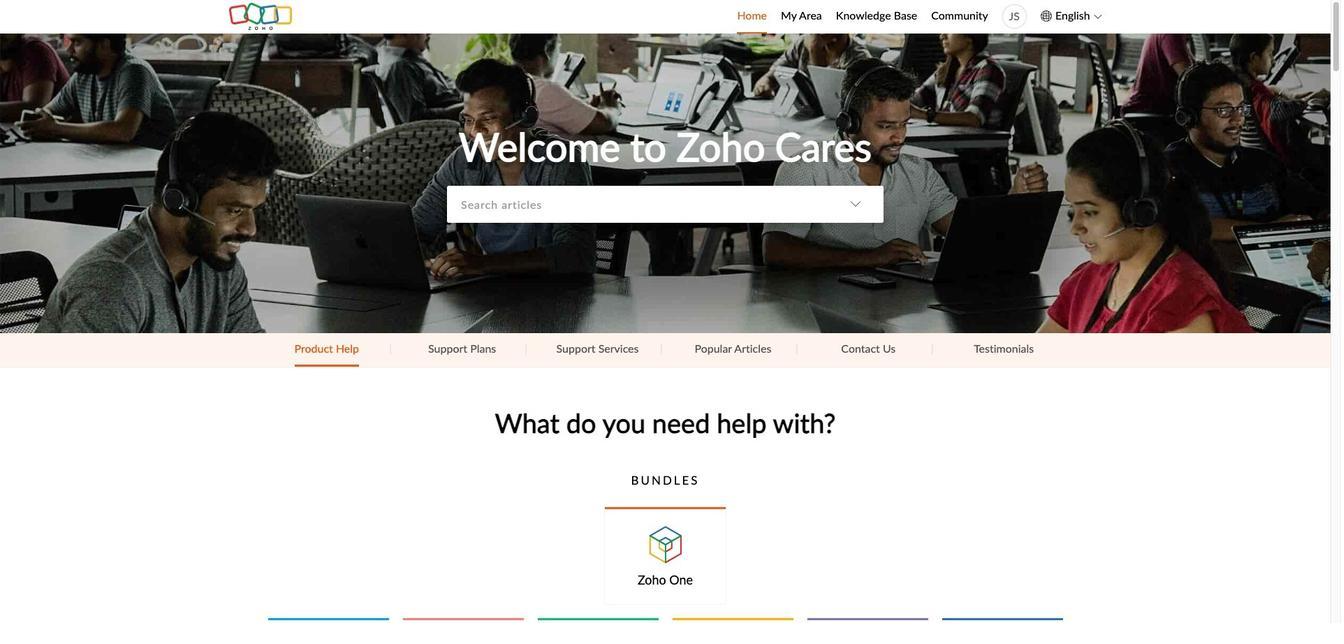 Task type: locate. For each thing, give the bounding box(es) containing it.
choose languages element
[[1041, 7, 1102, 25]]

choose category element
[[828, 186, 884, 223]]

choose category image
[[850, 198, 861, 210]]



Task type: describe. For each thing, give the bounding box(es) containing it.
Search articles field
[[447, 186, 828, 223]]



Task type: vqa. For each thing, say whether or not it's contained in the screenshot.
Facebook "icon"
no



